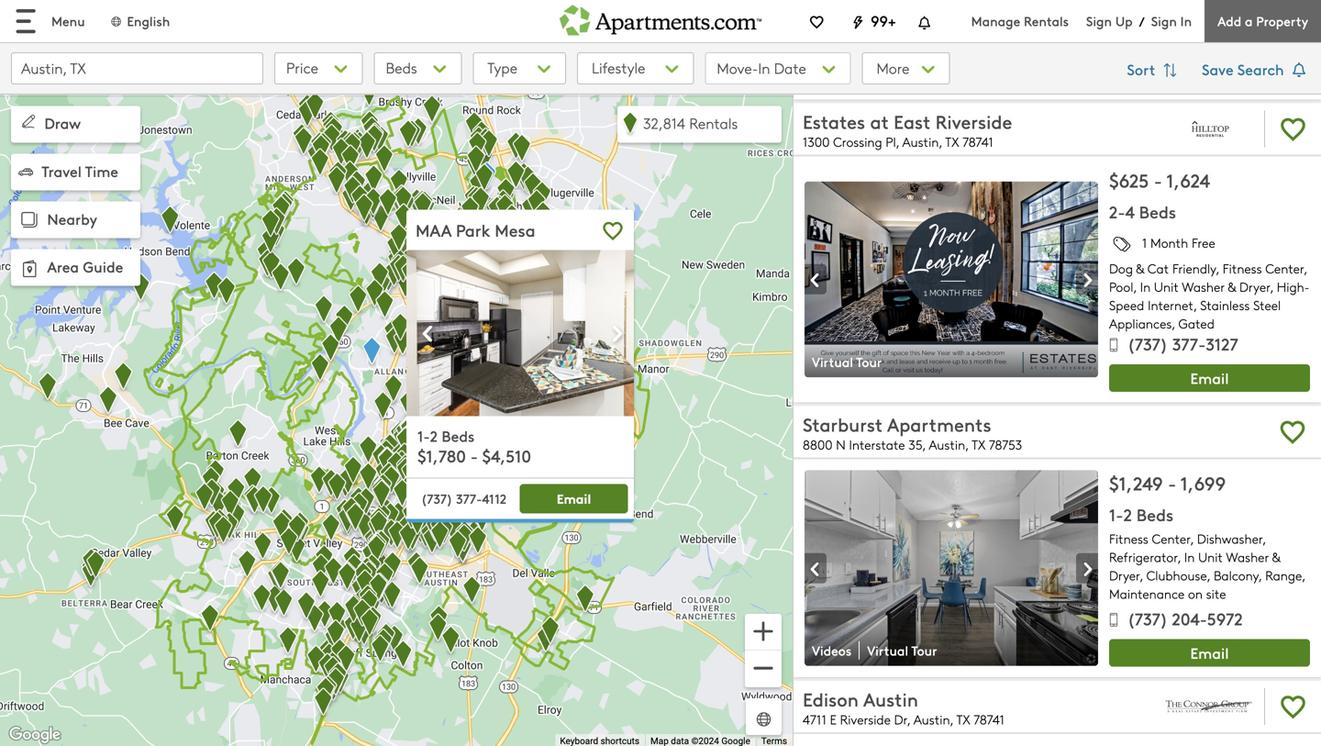 Task type: describe. For each thing, give the bounding box(es) containing it.
377- for 3127
[[1173, 332, 1206, 355]]

1
[[1143, 234, 1148, 251]]

$4,510
[[482, 444, 531, 467]]

dog & cat friendly fitness center pool in unit washer & dryer
[[1110, 260, 1304, 295]]

move-in date button
[[705, 52, 851, 84]]

78741 inside edison austin 4711 e riverside dr, austin, tx 78741
[[974, 711, 1005, 728]]

dr,
[[895, 711, 911, 728]]

manage rentals sign up / sign in
[[972, 12, 1192, 30]]

estates
[[803, 109, 866, 134]]

in inside button
[[759, 58, 770, 78]]

more
[[877, 58, 914, 78]]

email for estates at east riverside
[[1191, 368, 1229, 388]]

austin, for austin
[[914, 711, 954, 728]]

virtual tour for virtual tour link to the top
[[812, 353, 882, 370]]

Location or Point of Interest text field
[[11, 52, 263, 84]]

(737) 377-4112
[[421, 490, 507, 507]]

save search button
[[1202, 52, 1311, 89]]

2 inside 1-2 beds $1,780 - $4,510
[[430, 425, 438, 446]]

refrigerator
[[1110, 549, 1178, 566]]

videos
[[812, 641, 852, 659]]

(737) for starburst apartments
[[1128, 607, 1168, 630]]

1,699
[[1181, 470, 1226, 496]]

google image
[[5, 723, 65, 746]]

friendly
[[1173, 260, 1216, 277]]

lifestyle
[[592, 57, 646, 78]]

satellite view image
[[754, 709, 775, 730]]

in inside in unit washer & dryer
[[1185, 549, 1195, 566]]

rentals for 32,814
[[690, 113, 738, 133]]

8800
[[803, 436, 833, 453]]

beds inside $1,249 - 1,699 1-2 beds
[[1137, 503, 1174, 526]]

1 horizontal spatial tour
[[912, 641, 938, 659]]

fitness inside dog & cat friendly fitness center pool in unit washer & dryer
[[1223, 260, 1263, 277]]

park
[[456, 218, 490, 241]]

austin
[[864, 686, 919, 712]]

$1,780
[[418, 444, 466, 467]]

washer inside in unit washer & dryer
[[1227, 549, 1270, 566]]

(737) 377-3127 link
[[1110, 332, 1239, 360]]

(737) 377-4112 button
[[412, 484, 516, 513]]

0 vertical spatial &
[[1137, 260, 1145, 277]]

east
[[894, 109, 931, 134]]

1 vertical spatial email
[[557, 489, 591, 507]]

0 vertical spatial virtual tour link
[[805, 353, 893, 371]]

(737) inside button
[[421, 490, 453, 507]]

type
[[488, 57, 518, 78]]

range
[[1266, 567, 1303, 584]]

32,814 rentals
[[643, 113, 738, 133]]

crossing
[[834, 133, 883, 150]]

center inside fitness center dishwasher refrigerator
[[1152, 530, 1191, 548]]

nearby link
[[11, 202, 140, 238]]

n
[[836, 436, 846, 453]]

building photo - starburst apartments image
[[805, 470, 1099, 666]]

1,624
[[1167, 167, 1211, 193]]

in inside the manage rentals sign up / sign in
[[1181, 12, 1192, 30]]

beds inside 1-2 beds $1,780 - $4,510
[[442, 425, 475, 446]]

free
[[1192, 234, 1216, 251]]

move-in date
[[717, 58, 807, 78]]

377- for 4112
[[456, 490, 482, 507]]

1 horizontal spatial virtual
[[868, 641, 909, 659]]

austin, for apartments
[[929, 436, 969, 453]]

beds button
[[374, 52, 462, 84]]

riverside inside estates at east riverside 1300 crossing pl, austin, tx 78741
[[936, 109, 1013, 134]]

99+
[[871, 10, 896, 31]]

map region
[[0, 0, 888, 746]]

sort button
[[1118, 52, 1191, 89]]

gated
[[1179, 315, 1215, 332]]

2 sign from the left
[[1152, 12, 1177, 30]]

pool
[[1110, 278, 1134, 295]]

maa park mesa link
[[416, 218, 594, 241]]

$1,249
[[1110, 470, 1164, 496]]

english link
[[109, 12, 170, 30]]

search
[[1238, 59, 1285, 79]]

margin image for draw
[[18, 111, 39, 132]]

washer inside dog & cat friendly fitness center pool in unit washer & dryer
[[1182, 278, 1225, 295]]

(737) 204-5972 link
[[1110, 607, 1243, 635]]

1 month free
[[1143, 234, 1216, 251]]

beds inside button
[[386, 57, 417, 78]]

1 vertical spatial virtual tour link
[[860, 641, 949, 660]]

4711
[[803, 711, 827, 728]]

hilltop residential image
[[1166, 107, 1254, 151]]

on
[[1189, 585, 1203, 603]]

- inside 1-2 beds $1,780 - $4,510
[[471, 444, 478, 467]]

add
[[1218, 12, 1242, 30]]

email button for starburst apartments
[[1110, 639, 1311, 667]]

lifestyle button
[[577, 52, 694, 84]]

time
[[85, 160, 118, 181]]

travel
[[42, 160, 82, 181]]

starburst
[[803, 412, 883, 437]]

/
[[1140, 12, 1145, 30]]

32,814
[[643, 113, 686, 133]]

fitness center dishwasher refrigerator
[[1110, 530, 1263, 566]]

high-
[[1277, 278, 1310, 295]]

tx for austin
[[957, 711, 970, 728]]

internet
[[1148, 296, 1194, 314]]

high- speed internet
[[1110, 278, 1310, 314]]

property
[[1257, 12, 1309, 30]]

35,
[[909, 436, 926, 453]]

draw button
[[11, 106, 140, 143]]

apartments
[[888, 412, 992, 437]]

in unit washer & dryer
[[1110, 549, 1281, 584]]

edison austin 4711 e riverside dr, austin, tx 78741
[[803, 686, 1005, 728]]



Task type: vqa. For each thing, say whether or not it's contained in the screenshot.
Dallas
no



Task type: locate. For each thing, give the bounding box(es) containing it.
guide
[[83, 256, 123, 277]]

email
[[1191, 368, 1229, 388], [557, 489, 591, 507], [1191, 643, 1229, 663]]

5972
[[1208, 607, 1243, 630]]

1 horizontal spatial dryer
[[1240, 278, 1271, 295]]

center up high-
[[1266, 260, 1304, 277]]

virtual
[[812, 353, 854, 370], [868, 641, 909, 659]]

0 horizontal spatial virtual
[[812, 353, 854, 370]]

maintenance
[[1110, 585, 1185, 603]]

0 vertical spatial email button
[[1110, 365, 1311, 392]]

placard image image
[[805, 265, 827, 295], [1077, 265, 1099, 295], [805, 554, 827, 584], [1077, 554, 1099, 584]]

377-
[[1173, 332, 1206, 355], [456, 490, 482, 507]]

2 down $1,249 at the right bottom of page
[[1124, 503, 1133, 526]]

margin image
[[18, 111, 39, 132], [18, 164, 33, 179], [17, 256, 42, 282]]

virtual up starburst
[[812, 353, 854, 370]]

0 vertical spatial dryer
[[1240, 278, 1271, 295]]

unit down dishwasher
[[1199, 549, 1223, 566]]

0 vertical spatial virtual tour
[[812, 353, 882, 370]]

fitness inside fitness center dishwasher refrigerator
[[1110, 530, 1149, 548]]

pl,
[[886, 133, 900, 150]]

(737) down $1,780
[[421, 490, 453, 507]]

2 vertical spatial email
[[1191, 643, 1229, 663]]

tx inside starburst apartments 8800 n interstate 35, austin, tx 78753
[[972, 436, 986, 453]]

austin, inside estates at east riverside 1300 crossing pl, austin, tx 78741
[[903, 133, 943, 150]]

1 vertical spatial 78741
[[974, 711, 1005, 728]]

virtual tour link up starburst
[[805, 353, 893, 371]]

0 vertical spatial -
[[1154, 167, 1163, 193]]

sort
[[1127, 59, 1160, 79]]

beds right 4
[[1140, 200, 1177, 223]]

area guide
[[47, 256, 123, 277]]

tx
[[946, 133, 959, 150], [972, 436, 986, 453], [957, 711, 970, 728]]

fitness up the refrigerator
[[1110, 530, 1149, 548]]

1 vertical spatial center
[[1152, 530, 1191, 548]]

- for $625
[[1154, 167, 1163, 193]]

78741
[[963, 133, 994, 150], [974, 711, 1005, 728]]

0 horizontal spatial unit
[[1155, 278, 1179, 295]]

1 vertical spatial riverside
[[840, 711, 891, 728]]

area guide button
[[11, 249, 140, 286]]

0 horizontal spatial washer
[[1182, 278, 1225, 295]]

in
[[1181, 12, 1192, 30], [759, 58, 770, 78], [1141, 278, 1151, 295], [1185, 549, 1195, 566]]

margin image left area
[[17, 256, 42, 282]]

virtual tour for the bottom virtual tour link
[[868, 641, 938, 659]]

$1,249 - 1,699 1-2 beds
[[1110, 470, 1226, 526]]

1 vertical spatial unit
[[1199, 549, 1223, 566]]

- left $4,510
[[471, 444, 478, 467]]

margin image for travel time
[[18, 164, 33, 179]]

in left add
[[1181, 12, 1192, 30]]

0 horizontal spatial 377-
[[456, 490, 482, 507]]

rentals right 32,814
[[690, 113, 738, 133]]

beds down $1,249 at the right bottom of page
[[1137, 503, 1174, 526]]

(737) for estates at east riverside
[[1128, 332, 1168, 355]]

0 horizontal spatial 1-
[[418, 425, 430, 446]]

tour up starburst
[[857, 353, 882, 370]]

save search
[[1202, 59, 1289, 79]]

2 vertical spatial email button
[[1110, 639, 1311, 667]]

1 vertical spatial &
[[1229, 278, 1237, 295]]

204-
[[1173, 607, 1208, 630]]

2 vertical spatial -
[[1168, 470, 1177, 496]]

2 vertical spatial tx
[[957, 711, 970, 728]]

margin image inside draw button
[[18, 111, 39, 132]]

stainless steel appliances
[[1110, 296, 1282, 332]]

1 vertical spatial washer
[[1227, 549, 1270, 566]]

virtual tour link up austin
[[860, 641, 949, 660]]

rentals inside the manage rentals sign up / sign in
[[1024, 12, 1069, 30]]

1 horizontal spatial &
[[1229, 278, 1237, 295]]

1 vertical spatial virtual
[[868, 641, 909, 659]]

fitness up stainless
[[1223, 260, 1263, 277]]

0 vertical spatial (737)
[[1128, 332, 1168, 355]]

balcony
[[1214, 567, 1259, 584]]

email button down 3127
[[1110, 365, 1311, 392]]

riverside right 'e'
[[840, 711, 891, 728]]

2 horizontal spatial &
[[1273, 549, 1281, 566]]

377- inside button
[[456, 490, 482, 507]]

1 sign from the left
[[1087, 12, 1112, 30]]

cat
[[1148, 260, 1169, 277]]

1 horizontal spatial unit
[[1199, 549, 1223, 566]]

austin,
[[903, 133, 943, 150], [929, 436, 969, 453], [914, 711, 954, 728]]

center up the refrigerator
[[1152, 530, 1191, 548]]

email button
[[1110, 365, 1311, 392], [520, 484, 628, 513], [1110, 639, 1311, 667]]

maa park mesa
[[416, 218, 536, 241]]

virtual tour
[[812, 353, 882, 370], [868, 641, 938, 659]]

email right 4112
[[557, 489, 591, 507]]

& up "range"
[[1273, 549, 1281, 566]]

0 vertical spatial 1-
[[418, 425, 430, 446]]

email button right 4112
[[520, 484, 628, 513]]

1 vertical spatial tour
[[912, 641, 938, 659]]

austin, inside edison austin 4711 e riverside dr, austin, tx 78741
[[914, 711, 954, 728]]

apartments.com logo image
[[560, 0, 762, 35]]

date
[[774, 58, 807, 78]]

1 horizontal spatial center
[[1266, 260, 1304, 277]]

1-
[[418, 425, 430, 446], [1110, 503, 1124, 526]]

1 vertical spatial (737)
[[421, 490, 453, 507]]

margin image
[[17, 207, 42, 233]]

site
[[1207, 585, 1227, 603]]

in left "date"
[[759, 58, 770, 78]]

1300
[[803, 133, 830, 150]]

manage rentals link
[[972, 12, 1087, 30]]

0 horizontal spatial tour
[[857, 353, 882, 370]]

up
[[1116, 12, 1133, 30]]

tour up austin
[[912, 641, 938, 659]]

1-2 beds $1,780 - $4,510
[[418, 425, 531, 467]]

& up stainless
[[1229, 278, 1237, 295]]

dryer inside dog & cat friendly fitness center pool in unit washer & dryer
[[1240, 278, 1271, 295]]

0 vertical spatial fitness
[[1223, 260, 1263, 277]]

email for starburst apartments
[[1191, 643, 1229, 663]]

0 horizontal spatial 2
[[430, 425, 438, 446]]

dog
[[1110, 260, 1134, 277]]

riverside right east
[[936, 109, 1013, 134]]

(737)
[[1128, 332, 1168, 355], [421, 490, 453, 507], [1128, 607, 1168, 630]]

beds inside the $625 - 1,624 2-4 beds
[[1140, 200, 1177, 223]]

0 horizontal spatial &
[[1137, 260, 1145, 277]]

margin image left draw
[[18, 111, 39, 132]]

unit
[[1155, 278, 1179, 295], [1199, 549, 1223, 566]]

1- inside $1,249 - 1,699 1-2 beds
[[1110, 503, 1124, 526]]

email button down 5972
[[1110, 639, 1311, 667]]

save
[[1202, 59, 1234, 79]]

$625
[[1110, 167, 1150, 193]]

0 vertical spatial unit
[[1155, 278, 1179, 295]]

0 horizontal spatial rentals
[[690, 113, 738, 133]]

78741 inside estates at east riverside 1300 crossing pl, austin, tx 78741
[[963, 133, 994, 150]]

beds right price button
[[386, 57, 417, 78]]

virtual tour up starburst
[[812, 353, 882, 370]]

margin image left travel
[[18, 164, 33, 179]]

rentals
[[1024, 12, 1069, 30], [690, 113, 738, 133]]

0 horizontal spatial fitness
[[1110, 530, 1149, 548]]

0 vertical spatial margin image
[[18, 111, 39, 132]]

rentals right manage
[[1024, 12, 1069, 30]]

2 vertical spatial &
[[1273, 549, 1281, 566]]

sign
[[1087, 12, 1112, 30], [1152, 12, 1177, 30]]

videos link
[[805, 641, 860, 660]]

1 vertical spatial email button
[[520, 484, 628, 513]]

clubhouse
[[1147, 567, 1208, 584]]

0 vertical spatial tour
[[857, 353, 882, 370]]

1 horizontal spatial -
[[1154, 167, 1163, 193]]

margin image inside 'area guide' button
[[17, 256, 42, 282]]

0 vertical spatial 78741
[[963, 133, 994, 150]]

0 vertical spatial tx
[[946, 133, 959, 150]]

email button for estates at east riverside
[[1110, 365, 1311, 392]]

2 vertical spatial austin,
[[914, 711, 954, 728]]

1 horizontal spatial 377-
[[1173, 332, 1206, 355]]

sign right '/'
[[1152, 12, 1177, 30]]

1 vertical spatial virtual tour
[[868, 641, 938, 659]]

email down 3127
[[1191, 368, 1229, 388]]

0 vertical spatial austin,
[[903, 133, 943, 150]]

more button
[[862, 52, 951, 84]]

tx inside estates at east riverside 1300 crossing pl, austin, tx 78741
[[946, 133, 959, 150]]

in inside dog & cat friendly fitness center pool in unit washer & dryer
[[1141, 278, 1151, 295]]

at
[[871, 109, 889, 134]]

1- down $1,249 at the right bottom of page
[[1110, 503, 1124, 526]]

(737) 377-3127
[[1128, 332, 1239, 355]]

$625 - 1,624 2-4 beds
[[1110, 167, 1211, 223]]

steel
[[1254, 296, 1282, 314]]

austin, inside starburst apartments 8800 n interstate 35, austin, tx 78753
[[929, 436, 969, 453]]

virtual tour up austin
[[868, 641, 938, 659]]

center
[[1266, 260, 1304, 277], [1152, 530, 1191, 548]]

1 horizontal spatial sign
[[1152, 12, 1177, 30]]

interstate
[[849, 436, 905, 453]]

building photo - estates at east riverside image
[[805, 181, 1099, 377]]

2 horizontal spatial -
[[1168, 470, 1177, 496]]

tx right east
[[946, 133, 959, 150]]

2 vertical spatial margin image
[[17, 256, 42, 282]]

english
[[127, 12, 170, 30]]

4112
[[482, 490, 507, 507]]

austin, right dr, at the bottom of page
[[914, 711, 954, 728]]

78741 right dr, at the bottom of page
[[974, 711, 1005, 728]]

& inside in unit washer & dryer
[[1273, 549, 1281, 566]]

1 vertical spatial tx
[[972, 436, 986, 453]]

2-
[[1110, 200, 1126, 223]]

1 horizontal spatial washer
[[1227, 549, 1270, 566]]

dishwasher
[[1198, 530, 1263, 548]]

0 vertical spatial email
[[1191, 368, 1229, 388]]

-
[[1154, 167, 1163, 193], [471, 444, 478, 467], [1168, 470, 1177, 496]]

1 vertical spatial austin,
[[929, 436, 969, 453]]

0 vertical spatial washer
[[1182, 278, 1225, 295]]

tx left '78753'
[[972, 436, 986, 453]]

- for $1,249
[[1168, 470, 1177, 496]]

1 horizontal spatial riverside
[[936, 109, 1013, 134]]

center inside dog & cat friendly fitness center pool in unit washer & dryer
[[1266, 260, 1304, 277]]

1 vertical spatial margin image
[[18, 164, 33, 179]]

sign in link
[[1152, 12, 1192, 30]]

email down 5972
[[1191, 643, 1229, 663]]

washer up the balcony
[[1227, 549, 1270, 566]]

nearby
[[47, 208, 97, 229]]

1 vertical spatial 1-
[[1110, 503, 1124, 526]]

dryer down the refrigerator
[[1110, 567, 1140, 584]]

move-
[[717, 58, 759, 78]]

virtual up austin
[[868, 641, 909, 659]]

1 horizontal spatial fitness
[[1223, 260, 1263, 277]]

0 vertical spatial 2
[[430, 425, 438, 446]]

- right the $625
[[1154, 167, 1163, 193]]

price button
[[274, 52, 363, 84]]

unit up internet
[[1155, 278, 1179, 295]]

clubhouse balcony range maintenance on site
[[1110, 567, 1303, 603]]

riverside inside edison austin 4711 e riverside dr, austin, tx 78741
[[840, 711, 891, 728]]

- left '1,699'
[[1168, 470, 1177, 496]]

starburst apartments 8800 n interstate 35, austin, tx 78753
[[803, 412, 1023, 453]]

add a property link
[[1205, 0, 1322, 42]]

dryer up steel on the top of the page
[[1240, 278, 1271, 295]]

(737) down maintenance
[[1128, 607, 1168, 630]]

& left cat
[[1137, 260, 1145, 277]]

1- inside 1-2 beds $1,780 - $4,510
[[418, 425, 430, 446]]

1 horizontal spatial 2
[[1124, 503, 1133, 526]]

type button
[[473, 52, 566, 84]]

(737) down speed
[[1128, 332, 1168, 355]]

tx inside edison austin 4711 e riverside dr, austin, tx 78741
[[957, 711, 970, 728]]

mesa
[[495, 218, 536, 241]]

4
[[1126, 200, 1135, 223]]

month
[[1151, 234, 1189, 251]]

1 vertical spatial -
[[471, 444, 478, 467]]

1 vertical spatial fitness
[[1110, 530, 1149, 548]]

riverside
[[936, 109, 1013, 134], [840, 711, 891, 728]]

0 horizontal spatial center
[[1152, 530, 1191, 548]]

menu button
[[0, 0, 100, 42]]

2 up (737) 377-4112
[[430, 425, 438, 446]]

78741 right east
[[963, 133, 994, 150]]

dryer inside in unit washer & dryer
[[1110, 567, 1140, 584]]

unit inside dog & cat friendly fitness center pool in unit washer & dryer
[[1155, 278, 1179, 295]]

0 vertical spatial center
[[1266, 260, 1304, 277]]

manage
[[972, 12, 1021, 30]]

1- up (737) 377-4112
[[418, 425, 430, 446]]

0 vertical spatial riverside
[[936, 109, 1013, 134]]

1 vertical spatial 2
[[1124, 503, 1133, 526]]

0 vertical spatial 377-
[[1173, 332, 1206, 355]]

estates at east riverside 1300 crossing pl, austin, tx 78741
[[803, 109, 1013, 150]]

austin, right 35,
[[929, 436, 969, 453]]

in up clubhouse
[[1185, 549, 1195, 566]]

0 horizontal spatial sign
[[1087, 12, 1112, 30]]

washer down friendly
[[1182, 278, 1225, 295]]

&
[[1137, 260, 1145, 277], [1229, 278, 1237, 295], [1273, 549, 1281, 566]]

- inside $1,249 - 1,699 1-2 beds
[[1168, 470, 1177, 496]]

1 vertical spatial 377-
[[456, 490, 482, 507]]

0 horizontal spatial -
[[471, 444, 478, 467]]

0 horizontal spatial riverside
[[840, 711, 891, 728]]

sign left up
[[1087, 12, 1112, 30]]

1 horizontal spatial 1-
[[1110, 503, 1124, 526]]

1 vertical spatial rentals
[[690, 113, 738, 133]]

2 vertical spatial (737)
[[1128, 607, 1168, 630]]

1 horizontal spatial rentals
[[1024, 12, 1069, 30]]

0 vertical spatial virtual
[[812, 353, 854, 370]]

margin image inside travel time button
[[18, 164, 33, 179]]

washer
[[1182, 278, 1225, 295], [1227, 549, 1270, 566]]

dryer
[[1240, 278, 1271, 295], [1110, 567, 1140, 584]]

travel time
[[42, 160, 118, 181]]

- inside the $625 - 1,624 2-4 beds
[[1154, 167, 1163, 193]]

rentals for manage
[[1024, 12, 1069, 30]]

tour
[[857, 353, 882, 370], [912, 641, 938, 659]]

menu
[[51, 12, 85, 30]]

2 inside $1,249 - 1,699 1-2 beds
[[1124, 503, 1133, 526]]

austin, right pl,
[[903, 133, 943, 150]]

travel time button
[[11, 154, 140, 191]]

tx right dr, at the bottom of page
[[957, 711, 970, 728]]

in down cat
[[1141, 278, 1151, 295]]

beds left $4,510
[[442, 425, 475, 446]]

the connor group image
[[1166, 685, 1254, 729]]

sign up link
[[1087, 12, 1133, 30]]

area
[[47, 256, 79, 277]]

1 vertical spatial dryer
[[1110, 567, 1140, 584]]

0 vertical spatial rentals
[[1024, 12, 1069, 30]]

margin image for area guide
[[17, 256, 42, 282]]

draw
[[44, 113, 81, 133]]

0 horizontal spatial dryer
[[1110, 567, 1140, 584]]

tx for apartments
[[972, 436, 986, 453]]

unit inside in unit washer & dryer
[[1199, 549, 1223, 566]]

appliances
[[1110, 315, 1172, 332]]



